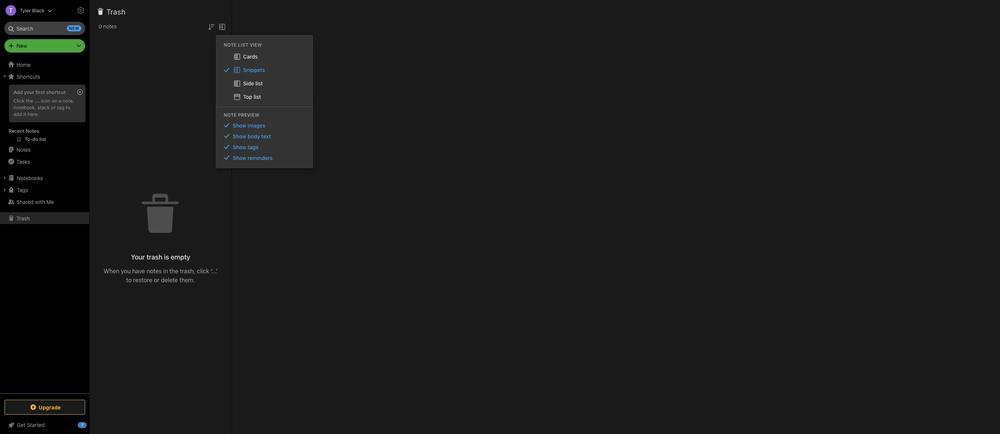 Task type: vqa. For each thing, say whether or not it's contained in the screenshot.
Shared with Me
yes



Task type: describe. For each thing, give the bounding box(es) containing it.
top list link
[[216, 90, 313, 104]]

show for show body text
[[233, 133, 246, 140]]

side
[[243, 80, 254, 87]]

Help and Learning task checklist field
[[0, 420, 90, 432]]

you
[[121, 268, 131, 275]]

new search field
[[10, 22, 81, 35]]

get
[[17, 422, 25, 429]]

new
[[69, 26, 79, 31]]

a
[[59, 98, 61, 104]]

add
[[13, 111, 22, 117]]

me
[[46, 199, 54, 205]]

trash
[[147, 253, 162, 261]]

show tags
[[233, 144, 258, 150]]

expand notebooks image
[[2, 175, 8, 181]]

black
[[32, 7, 45, 13]]

upgrade
[[39, 405, 61, 411]]

trash inside tree
[[16, 215, 30, 222]]

new
[[16, 43, 27, 49]]

Sort options field
[[207, 22, 216, 31]]

1 vertical spatial notes
[[16, 147, 31, 153]]

tags
[[248, 144, 258, 150]]

list
[[238, 42, 248, 48]]

settings image
[[76, 6, 85, 15]]

trash link
[[0, 213, 89, 224]]

0 notes
[[99, 23, 117, 30]]

home link
[[0, 59, 90, 71]]

it
[[23, 111, 26, 117]]

note for note list view
[[224, 42, 237, 48]]

with
[[35, 199, 45, 205]]

reminders
[[248, 155, 273, 161]]

shortcuts button
[[0, 71, 89, 83]]

0 vertical spatial notes
[[26, 128, 39, 134]]

tags
[[17, 187, 28, 193]]

add
[[13, 89, 23, 95]]

on
[[52, 98, 57, 104]]

click
[[197, 268, 209, 275]]

tree containing home
[[0, 59, 90, 394]]

note preview
[[224, 112, 259, 118]]

Search text field
[[10, 22, 80, 35]]

view
[[250, 42, 262, 48]]

note window - empty element
[[232, 0, 1000, 435]]

tasks
[[16, 159, 30, 165]]

shortcuts
[[17, 73, 40, 80]]

side list
[[243, 80, 263, 87]]

tasks button
[[0, 156, 89, 168]]

show for show images
[[233, 122, 246, 129]]

group inside tree
[[0, 83, 89, 147]]

0
[[99, 23, 102, 30]]

upgrade button
[[4, 400, 85, 415]]

notebooks link
[[0, 172, 89, 184]]

note for note preview
[[224, 112, 237, 118]]

tag
[[57, 105, 64, 111]]

show for show reminders
[[233, 155, 246, 161]]

them.
[[179, 277, 195, 284]]

list for top list
[[254, 94, 261, 100]]

snippets
[[243, 67, 265, 73]]

home
[[16, 61, 31, 68]]

get started
[[17, 422, 45, 429]]

delete
[[161, 277, 178, 284]]

side list link
[[216, 77, 313, 90]]

recent notes
[[9, 128, 39, 134]]

first
[[36, 89, 45, 95]]

add your first shortcut
[[13, 89, 66, 95]]

to inside icon on a note, notebook, stack or tag to add it here.
[[66, 105, 70, 111]]

Account field
[[0, 3, 52, 18]]



Task type: locate. For each thing, give the bounding box(es) containing it.
trash
[[106, 7, 126, 16], [16, 215, 30, 222]]

or down on
[[51, 105, 56, 111]]

0 vertical spatial to
[[66, 105, 70, 111]]

the left the ...
[[26, 98, 33, 104]]

7
[[81, 423, 83, 428]]

in
[[163, 268, 168, 275]]

note left list
[[224, 42, 237, 48]]

the right in
[[170, 268, 178, 275]]

1 vertical spatial the
[[170, 268, 178, 275]]

0 horizontal spatial trash
[[16, 215, 30, 222]]

1 show from the top
[[233, 122, 246, 129]]

or
[[51, 105, 56, 111], [154, 277, 160, 284]]

click to collapse image
[[87, 421, 92, 430]]

0 vertical spatial the
[[26, 98, 33, 104]]

show body text link
[[216, 131, 313, 142]]

notes right 0
[[103, 23, 117, 30]]

list right top
[[254, 94, 261, 100]]

dropdown list menu containing cards
[[216, 50, 313, 104]]

notes up tasks
[[16, 147, 31, 153]]

or inside icon on a note, notebook, stack or tag to add it here.
[[51, 105, 56, 111]]

notebooks
[[17, 175, 43, 181]]

group containing add your first shortcut
[[0, 83, 89, 147]]

1 vertical spatial notes
[[147, 268, 162, 275]]

your
[[131, 253, 145, 261]]

show body text
[[233, 133, 271, 140]]

notes left in
[[147, 268, 162, 275]]

show tags link
[[216, 142, 313, 153]]

body
[[248, 133, 260, 140]]

to down note,
[[66, 105, 70, 111]]

restore
[[133, 277, 152, 284]]

0 horizontal spatial to
[[66, 105, 70, 111]]

cards
[[243, 53, 258, 60]]

1 horizontal spatial the
[[170, 268, 178, 275]]

to down you
[[126, 277, 132, 284]]

shared with me
[[16, 199, 54, 205]]

new button
[[4, 39, 85, 53]]

'...'
[[211, 268, 218, 275]]

list right side
[[255, 80, 263, 87]]

snippets link
[[216, 63, 313, 77]]

text
[[261, 133, 271, 140]]

or inside when you have notes in the trash, click '...' to restore or delete them.
[[154, 277, 160, 284]]

0 vertical spatial dropdown list menu
[[216, 50, 313, 104]]

trash,
[[180, 268, 195, 275]]

0 vertical spatial notes
[[103, 23, 117, 30]]

tags button
[[0, 184, 89, 196]]

1 horizontal spatial to
[[126, 277, 132, 284]]

when you have notes in the trash, click '...' to restore or delete them.
[[104, 268, 218, 284]]

tyler
[[20, 7, 31, 13]]

show images
[[233, 122, 265, 129]]

click the ...
[[13, 98, 40, 104]]

show down note preview
[[233, 122, 246, 129]]

shortcut
[[46, 89, 66, 95]]

0 vertical spatial note
[[224, 42, 237, 48]]

notebook,
[[13, 105, 36, 111]]

1 dropdown list menu from the top
[[216, 50, 313, 104]]

show up show tags
[[233, 133, 246, 140]]

tree
[[0, 59, 90, 394]]

1 vertical spatial dropdown list menu
[[216, 120, 313, 164]]

1 vertical spatial trash
[[16, 215, 30, 222]]

0 vertical spatial list
[[255, 80, 263, 87]]

started
[[27, 422, 45, 429]]

show reminders link
[[216, 153, 313, 164]]

top list
[[243, 94, 261, 100]]

0 horizontal spatial or
[[51, 105, 56, 111]]

preview
[[238, 112, 259, 118]]

is
[[164, 253, 169, 261]]

1 vertical spatial to
[[126, 277, 132, 284]]

top
[[243, 94, 252, 100]]

notes link
[[0, 144, 89, 156]]

2 show from the top
[[233, 133, 246, 140]]

2 dropdown list menu from the top
[[216, 120, 313, 164]]

4 show from the top
[[233, 155, 246, 161]]

1 horizontal spatial notes
[[147, 268, 162, 275]]

1 horizontal spatial or
[[154, 277, 160, 284]]

your trash is empty
[[131, 253, 190, 261]]

0 horizontal spatial the
[[26, 98, 33, 104]]

list for side list
[[255, 80, 263, 87]]

note left preview
[[224, 112, 237, 118]]

to
[[66, 105, 70, 111], [126, 277, 132, 284]]

shared with me link
[[0, 196, 89, 208]]

dropdown list menu
[[216, 50, 313, 104], [216, 120, 313, 164]]

trash up 0 notes
[[106, 7, 126, 16]]

recent
[[9, 128, 24, 134]]

tyler black
[[20, 7, 45, 13]]

0 horizontal spatial notes
[[103, 23, 117, 30]]

have
[[132, 268, 145, 275]]

show for show tags
[[233, 144, 246, 150]]

1 note from the top
[[224, 42, 237, 48]]

2 note from the top
[[224, 112, 237, 118]]

note,
[[63, 98, 74, 104]]

notes inside when you have notes in the trash, click '...' to restore or delete them.
[[147, 268, 162, 275]]

the inside when you have notes in the trash, click '...' to restore or delete them.
[[170, 268, 178, 275]]

1 vertical spatial list
[[254, 94, 261, 100]]

shared
[[16, 199, 34, 205]]

note
[[224, 42, 237, 48], [224, 112, 237, 118]]

show left "tags" at the left of page
[[233, 144, 246, 150]]

trash down shared
[[16, 215, 30, 222]]

list
[[255, 80, 263, 87], [254, 94, 261, 100]]

show down show tags
[[233, 155, 246, 161]]

dropdown list menu containing show images
[[216, 120, 313, 164]]

to inside when you have notes in the trash, click '...' to restore or delete them.
[[126, 277, 132, 284]]

notes right recent
[[26, 128, 39, 134]]

or left delete
[[154, 277, 160, 284]]

1 vertical spatial note
[[224, 112, 237, 118]]

0 vertical spatial trash
[[106, 7, 126, 16]]

show reminders
[[233, 155, 273, 161]]

notes
[[103, 23, 117, 30], [147, 268, 162, 275]]

1 vertical spatial or
[[154, 277, 160, 284]]

note list view
[[224, 42, 262, 48]]

images
[[248, 122, 265, 129]]

1 horizontal spatial trash
[[106, 7, 126, 16]]

...
[[35, 98, 40, 104]]

0 vertical spatial or
[[51, 105, 56, 111]]

cards link
[[216, 50, 313, 63]]

icon on a note, notebook, stack or tag to add it here.
[[13, 98, 74, 117]]

notes
[[26, 128, 39, 134], [16, 147, 31, 153]]

here.
[[28, 111, 39, 117]]

click
[[13, 98, 25, 104]]

when
[[104, 268, 119, 275]]

3 show from the top
[[233, 144, 246, 150]]

empty
[[171, 253, 190, 261]]

group
[[0, 83, 89, 147]]

show images link
[[216, 120, 313, 131]]

show
[[233, 122, 246, 129], [233, 133, 246, 140], [233, 144, 246, 150], [233, 155, 246, 161]]

the
[[26, 98, 33, 104], [170, 268, 178, 275]]

icon
[[41, 98, 50, 104]]

stack
[[38, 105, 50, 111]]

your
[[24, 89, 34, 95]]

expand tags image
[[2, 187, 8, 193]]

View options field
[[216, 22, 227, 31]]



